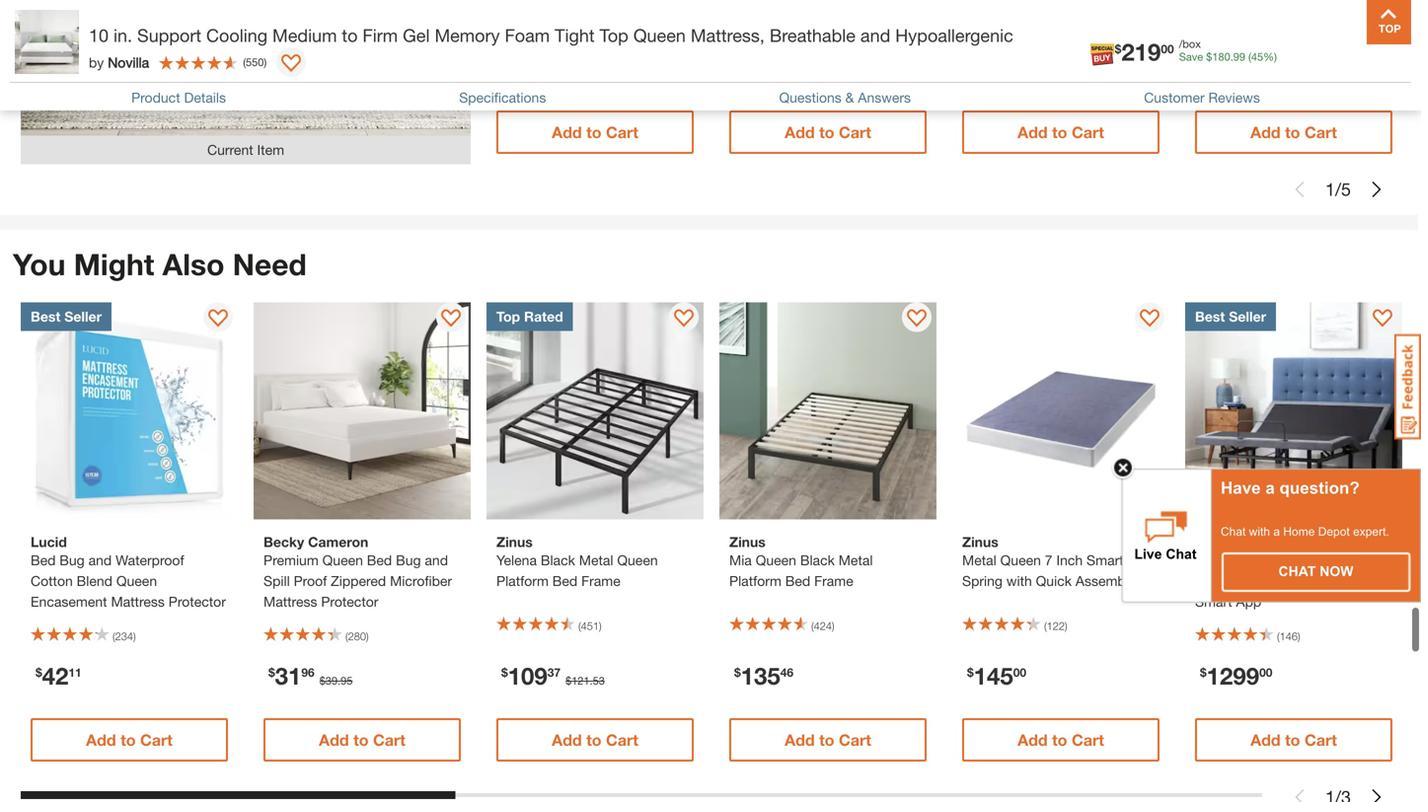 Task type: vqa. For each thing, say whether or not it's contained in the screenshot.
1st FREE from left
no



Task type: locate. For each thing, give the bounding box(es) containing it.
$ left 180
[[1201, 58, 1207, 71]]

top right ( 7 )
[[600, 25, 629, 46]]

3 zinus from the left
[[963, 534, 999, 550]]

add for add to cart button below questions & answers
[[785, 123, 815, 142]]

zinus for 135
[[730, 534, 766, 550]]

1 horizontal spatial mattress
[[264, 594, 317, 610]]

1 display image from the left
[[441, 309, 461, 329]]

2 horizontal spatial display image
[[907, 309, 927, 329]]

next slide image right 5
[[1369, 182, 1385, 197]]

$ 42 11
[[36, 662, 82, 690]]

and right the remote
[[1368, 573, 1392, 589]]

$ left /box at the top right of page
[[1115, 42, 1122, 56]]

2 platform from the left
[[730, 573, 782, 589]]

with up the app
[[1231, 573, 1256, 589]]

0 horizontal spatial best seller
[[31, 308, 102, 325]]

product image image
[[15, 10, 79, 74]]

display image
[[441, 309, 461, 329], [674, 309, 694, 329], [907, 309, 927, 329]]

) up 53
[[599, 620, 602, 633]]

bed up 'cotton'
[[31, 552, 56, 569]]

$ left 46 in the right of the page
[[735, 666, 741, 680]]

0 horizontal spatial platform
[[497, 573, 549, 589]]

$ down base at the right bottom
[[1201, 666, 1207, 680]]

bed inside lucid comfort collection queen deluxe adjustable bed base with wireless remote and smart app
[[1356, 552, 1381, 569]]

0 vertical spatial top
[[600, 25, 629, 46]]

and up blend
[[88, 552, 112, 569]]

. for 31
[[338, 675, 341, 688]]

frame up "451"
[[582, 573, 621, 589]]

bed up 37
[[553, 573, 578, 589]]

bed down expert.
[[1356, 552, 1381, 569]]

add to cart button down 53
[[497, 719, 694, 762]]

2 next slide image from the top
[[1369, 790, 1385, 803]]

proof
[[294, 573, 327, 589]]

add for add to cart button below 46 in the right of the page
[[785, 731, 815, 750]]

have
[[1221, 479, 1262, 497]]

1 vertical spatial smart
[[1196, 594, 1233, 610]]

with inside zinus metal queen 7 inch smart box spring with quick assembly
[[1007, 573, 1033, 589]]

need
[[233, 247, 307, 282]]

1 horizontal spatial display image
[[674, 309, 694, 329]]

protector down waterproof
[[169, 594, 226, 610]]

frame inside the zinus yelena black metal queen platform bed frame
[[582, 573, 621, 589]]

2 horizontal spatial zinus
[[963, 534, 999, 550]]

1 metal from the left
[[579, 552, 614, 569]]

$ for 135
[[735, 666, 741, 680]]

inch
[[1057, 552, 1083, 569]]

329
[[974, 54, 1014, 82]]

39
[[326, 675, 338, 688]]

) down zinus mia queen black metal platform bed frame
[[832, 620, 835, 633]]

2 best from the left
[[1196, 308, 1226, 325]]

0 horizontal spatial lucid
[[31, 534, 67, 550]]

to for add to cart button over this is the first slide icon
[[1286, 731, 1301, 750]]

add to cart button down questions & answers
[[730, 111, 927, 154]]

metal inside zinus mia queen black metal platform bed frame
[[839, 552, 873, 569]]

( for ( 451 )
[[579, 620, 581, 633]]

lucid up 'cotton'
[[31, 534, 67, 550]]

$ 146 00
[[1201, 54, 1260, 82]]

2 metal from the left
[[839, 552, 873, 569]]

a right have
[[1266, 479, 1276, 497]]

$ inside the $ 146 00
[[1201, 58, 1207, 71]]

2 horizontal spatial .
[[1231, 50, 1234, 63]]

1 horizontal spatial bug
[[396, 552, 421, 569]]

yelena black metal queen platform bed frame image
[[487, 303, 704, 520]]

1 horizontal spatial protector
[[321, 594, 379, 610]]

smart inside lucid comfort collection queen deluxe adjustable bed base with wireless remote and smart app
[[1196, 594, 1233, 610]]

$ for 146
[[1201, 58, 1207, 71]]

$ inside $ 145 00
[[968, 666, 974, 680]]

seller for 42
[[64, 308, 102, 325]]

) down 'quick' on the right of the page
[[1065, 620, 1068, 633]]

) down zippered
[[366, 630, 369, 643]]

2 black from the left
[[801, 552, 835, 569]]

$ left 96
[[269, 666, 275, 680]]

( 451 )
[[579, 620, 602, 633]]

1 horizontal spatial metal
[[839, 552, 873, 569]]

0 horizontal spatial bug
[[60, 552, 85, 569]]

lucid inside lucid bed bug and waterproof cotton blend queen encasement mattress protector
[[31, 534, 67, 550]]

queen inside zinus mia queen black metal platform bed frame
[[756, 552, 797, 569]]

mia queen black metal platform bed frame image
[[720, 303, 937, 520]]

bed bug and waterproof cotton blend queen encasement mattress protector image
[[21, 303, 238, 520]]

add to cart button up this is the first slide image on the right top of the page
[[1196, 111, 1393, 154]]

) down 'cooling'
[[264, 56, 267, 69]]

0 vertical spatial 146
[[1207, 54, 1247, 82]]

foam
[[505, 25, 550, 46]]

zinus up mia
[[730, 534, 766, 550]]

black up 424
[[801, 552, 835, 569]]

1 platform from the left
[[497, 573, 549, 589]]

and inside becky cameron premium queen bed bug and spill proof zippered microfiber mattress protector
[[425, 552, 448, 569]]

$ down the spring
[[968, 666, 974, 680]]

7 right the foam
[[581, 20, 587, 33]]

waterproof
[[116, 552, 184, 569]]

1 next slide image from the top
[[1369, 182, 1385, 197]]

0 horizontal spatial best
[[31, 308, 61, 325]]

metal inside the zinus yelena black metal queen platform bed frame
[[579, 552, 614, 569]]

add for add to cart button under $ 145 00
[[1018, 731, 1048, 750]]

( 280 )
[[346, 630, 369, 643]]

add to cart button down $ 145 00
[[963, 719, 1160, 762]]

black
[[541, 552, 575, 569], [801, 552, 835, 569]]

you might also need
[[13, 247, 307, 282]]

zinus up yelena
[[497, 534, 533, 550]]

$ left 37
[[502, 666, 508, 680]]

platform for $
[[497, 573, 549, 589]]

)
[[587, 20, 590, 33], [826, 20, 829, 33], [264, 56, 267, 69], [599, 620, 602, 633], [832, 620, 835, 633], [1065, 620, 1068, 633], [133, 630, 136, 643], [366, 630, 369, 643], [1298, 630, 1301, 643]]

zinus inside zinus mia queen black metal platform bed frame
[[730, 534, 766, 550]]

1 horizontal spatial platform
[[730, 573, 782, 589]]

reviews
[[1209, 89, 1261, 106]]

0 horizontal spatial frame
[[582, 573, 621, 589]]

0 vertical spatial a
[[1266, 479, 1276, 497]]

queen inside lucid bed bug and waterproof cotton blend queen encasement mattress protector
[[116, 573, 157, 589]]

product details
[[131, 89, 226, 106]]

black inside zinus mia queen black metal platform bed frame
[[801, 552, 835, 569]]

$ left 11
[[36, 666, 42, 680]]

1 zinus from the left
[[497, 534, 533, 550]]

7 left inch
[[1045, 552, 1053, 569]]

memory
[[435, 25, 500, 46]]

3 display image from the left
[[907, 309, 927, 329]]

queen inside lucid comfort collection queen deluxe adjustable bed base with wireless remote and smart app
[[1196, 552, 1236, 569]]

. right 37
[[590, 675, 593, 688]]

0 horizontal spatial display image
[[441, 309, 461, 329]]

bed for 135
[[786, 573, 811, 589]]

( 234 )
[[113, 630, 136, 643]]

add for add to cart button under services
[[1018, 123, 1048, 142]]

$ for 109
[[502, 666, 508, 680]]

lucid up base at the right bottom
[[1196, 534, 1232, 550]]

180
[[1213, 50, 1231, 63]]

2 seller from the left
[[1230, 308, 1267, 325]]

/box save $ 180 . 99 ( 45 %)
[[1180, 38, 1278, 63]]

bed up zippered
[[367, 552, 392, 569]]

and inside lucid comfort collection queen deluxe adjustable bed base with wireless remote and smart app
[[1368, 573, 1392, 589]]

mattress inside becky cameron premium queen bed bug and spill proof zippered microfiber mattress protector
[[264, 594, 317, 610]]

3 metal from the left
[[963, 552, 997, 569]]

save
[[1180, 50, 1204, 63]]

collection
[[1294, 534, 1361, 550]]

$ for 42
[[36, 666, 42, 680]]

cart for add to cart button underneath 316
[[606, 123, 639, 142]]

0 horizontal spatial smart
[[1087, 552, 1124, 569]]

cart for add to cart button below questions & answers
[[839, 123, 872, 142]]

00 inside $ 219 00
[[1162, 42, 1175, 56]]

frame
[[582, 573, 621, 589], [815, 573, 854, 589]]

) down the wireless
[[1298, 630, 1301, 643]]

42
[[42, 662, 68, 690]]

now
[[1320, 564, 1354, 579]]

95
[[341, 675, 353, 688]]

to for add to cart button under $ 145 00
[[1053, 731, 1068, 750]]

. inside $ 31 96 $ 39 . 95
[[338, 675, 341, 688]]

1 horizontal spatial best
[[1196, 308, 1226, 325]]

2 zinus from the left
[[730, 534, 766, 550]]

spill
[[264, 573, 290, 589]]

1 black from the left
[[541, 552, 575, 569]]

novilla
[[108, 54, 149, 70]]

00 inside $ 145 00
[[1014, 666, 1027, 680]]

gel
[[403, 25, 430, 46]]

zinus inside zinus metal queen 7 inch smart box spring with quick assembly
[[963, 534, 999, 550]]

7 inside zinus metal queen 7 inch smart box spring with quick assembly
[[1045, 552, 1053, 569]]

) for zinus yelena black metal queen platform bed frame
[[599, 620, 602, 633]]

2 mattress from the left
[[264, 594, 317, 610]]

1 mattress from the left
[[111, 594, 165, 610]]

mattress down spill
[[264, 594, 317, 610]]

. inside $ 109 37 $ 121 . 53
[[590, 675, 593, 688]]

queen inside becky cameron premium queen bed bug and spill proof zippered microfiber mattress protector
[[323, 552, 363, 569]]

zinus up the spring
[[963, 534, 999, 550]]

best
[[31, 308, 61, 325], [1196, 308, 1226, 325]]

1 lucid from the left
[[31, 534, 67, 550]]

$ right save
[[1207, 50, 1213, 63]]

1 horizontal spatial frame
[[815, 573, 854, 589]]

and up microfiber
[[425, 552, 448, 569]]

display image for 135
[[907, 309, 927, 329]]

11
[[68, 666, 82, 680]]

platform down mia
[[730, 573, 782, 589]]

lucid for 1299
[[1196, 534, 1232, 550]]

queen
[[634, 25, 686, 46], [323, 552, 363, 569], [617, 552, 658, 569], [756, 552, 797, 569], [1001, 552, 1042, 569], [1196, 552, 1236, 569], [116, 573, 157, 589]]

2 frame from the left
[[815, 573, 854, 589]]

46
[[781, 666, 794, 680]]

0 horizontal spatial metal
[[579, 552, 614, 569]]

smart down base at the right bottom
[[1196, 594, 1233, 610]]

bed inside lucid bed bug and waterproof cotton blend queen encasement mattress protector
[[31, 552, 56, 569]]

bed up 46 in the right of the page
[[786, 573, 811, 589]]

0 horizontal spatial mattress
[[111, 594, 165, 610]]

display image
[[282, 54, 301, 74], [208, 309, 228, 329], [1140, 309, 1160, 329], [1373, 309, 1393, 329]]

cart
[[606, 123, 639, 142], [839, 123, 872, 142], [1072, 123, 1105, 142], [1305, 123, 1338, 142], [140, 731, 173, 750], [373, 731, 406, 750], [606, 731, 639, 750], [839, 731, 872, 750], [1072, 731, 1105, 750], [1305, 731, 1338, 750]]

0 vertical spatial 7
[[581, 20, 587, 33]]

$ inside $ 135 46
[[735, 666, 741, 680]]

0 horizontal spatial seller
[[64, 308, 102, 325]]

bug inside becky cameron premium queen bed bug and spill proof zippered microfiber mattress protector
[[396, 552, 421, 569]]

00 for 1299
[[1260, 666, 1273, 680]]

00 for 145
[[1014, 666, 1027, 680]]

bug up 'cotton'
[[60, 552, 85, 569]]

next slide image
[[1369, 182, 1385, 197], [1369, 790, 1385, 803]]

add to cart button down 11
[[31, 719, 228, 762]]

platform for 135
[[730, 573, 782, 589]]

to for add to cart button over this is the first slide image on the right top of the page
[[1286, 123, 1301, 142]]

0 horizontal spatial 146
[[1207, 54, 1247, 82]]

$ for 31
[[269, 666, 275, 680]]

cart for add to cart button under $ 145 00
[[1072, 731, 1105, 750]]

2 horizontal spatial metal
[[963, 552, 997, 569]]

00
[[1162, 42, 1175, 56], [1247, 58, 1260, 71], [1014, 666, 1027, 680], [1260, 666, 1273, 680]]

0 horizontal spatial zinus
[[497, 534, 533, 550]]

1 vertical spatial next slide image
[[1369, 790, 1385, 803]]

this is the first slide image
[[1292, 182, 1308, 197]]

zinus mia queen black metal platform bed frame
[[730, 534, 873, 589]]

add to cart button down 95
[[264, 719, 461, 762]]

top
[[600, 25, 629, 46], [497, 308, 520, 325]]

spring
[[963, 573, 1003, 589]]

comfort
[[1236, 534, 1290, 550]]

protector inside lucid bed bug and waterproof cotton blend queen encasement mattress protector
[[169, 594, 226, 610]]

2 protector from the left
[[321, 594, 379, 610]]

to
[[342, 25, 358, 46], [587, 123, 602, 142], [820, 123, 835, 142], [1053, 123, 1068, 142], [1286, 123, 1301, 142], [121, 731, 136, 750], [354, 731, 369, 750], [587, 731, 602, 750], [820, 731, 835, 750], [1053, 731, 1068, 750], [1286, 731, 1301, 750]]

0 horizontal spatial .
[[338, 675, 341, 688]]

00 inside $ 1299 00
[[1260, 666, 1273, 680]]

2 lucid from the left
[[1196, 534, 1232, 550]]

to for add to cart button below 46 in the right of the page
[[820, 731, 835, 750]]

0 vertical spatial smart
[[1087, 552, 1124, 569]]

next slide image right this is the first slide icon
[[1369, 790, 1385, 803]]

seller
[[64, 308, 102, 325], [1230, 308, 1267, 325]]

feedback link image
[[1395, 334, 1422, 440]]

( for ( 30 )
[[812, 20, 814, 33]]

zinus inside the zinus yelena black metal queen platform bed frame
[[497, 534, 533, 550]]

75150
[[308, 38, 352, 57]]

) for lucid comfort collection queen deluxe adjustable bed base with wireless remote and smart app
[[1298, 630, 1301, 643]]

zinus yelena black metal queen platform bed frame
[[497, 534, 658, 589]]

mattress
[[111, 594, 165, 610], [264, 594, 317, 610]]

main product image image
[[21, 0, 471, 136]]

also
[[163, 247, 225, 282]]

add for add to cart button underneath 95
[[319, 731, 349, 750]]

specifications button
[[459, 89, 546, 106], [459, 89, 546, 106]]

146 for $ 146 00
[[1207, 54, 1247, 82]]

1 protector from the left
[[169, 594, 226, 610]]

1 horizontal spatial zinus
[[730, 534, 766, 550]]

0 horizontal spatial black
[[541, 552, 575, 569]]

398
[[741, 54, 781, 82]]

remote
[[1316, 573, 1364, 589]]

and inside lucid bed bug and waterproof cotton blend queen encasement mattress protector
[[88, 552, 112, 569]]

( inside /box save $ 180 . 99 ( 45 %)
[[1249, 50, 1252, 63]]

1 horizontal spatial 7
[[1045, 552, 1053, 569]]

adjustable
[[1287, 552, 1352, 569]]

) down lucid bed bug and waterproof cotton blend queen encasement mattress protector
[[133, 630, 136, 643]]

platform inside zinus mia queen black metal platform bed frame
[[730, 573, 782, 589]]

$ inside $ 42 11
[[36, 666, 42, 680]]

$ inside $ 219 00
[[1115, 42, 1122, 56]]

queen inside zinus metal queen 7 inch smart box spring with quick assembly
[[1001, 552, 1042, 569]]

diy
[[1192, 52, 1217, 71]]

smart up assembly
[[1087, 552, 1124, 569]]

$ 135 46
[[735, 662, 794, 690]]

1 vertical spatial 146
[[1280, 630, 1298, 643]]

bug inside lucid bed bug and waterproof cotton blend queen encasement mattress protector
[[60, 552, 85, 569]]

) up questions
[[826, 20, 829, 33]]

. left "45"
[[1231, 50, 1234, 63]]

tight
[[555, 25, 595, 46]]

mattress up 234
[[111, 594, 165, 610]]

550
[[246, 56, 264, 69]]

00 inside the $ 146 00
[[1247, 58, 1260, 71]]

1 best seller from the left
[[31, 308, 102, 325]]

1 horizontal spatial .
[[590, 675, 593, 688]]

1 horizontal spatial smart
[[1196, 594, 1233, 610]]

add to cart for add to cart button under 11
[[86, 731, 173, 750]]

cart for add to cart button over this is the first slide image on the right top of the page
[[1305, 123, 1338, 142]]

diy button
[[1173, 24, 1236, 71]]

1 horizontal spatial seller
[[1230, 308, 1267, 325]]

/box
[[1180, 38, 1202, 50]]

add
[[552, 123, 582, 142], [785, 123, 815, 142], [1018, 123, 1048, 142], [1251, 123, 1281, 142], [86, 731, 116, 750], [319, 731, 349, 750], [552, 731, 582, 750], [785, 731, 815, 750], [1018, 731, 1048, 750], [1251, 731, 1281, 750]]

platform inside the zinus yelena black metal queen platform bed frame
[[497, 573, 549, 589]]

to for add to cart button underneath 95
[[354, 731, 369, 750]]

top left rated
[[497, 308, 520, 325]]

a left home
[[1274, 525, 1281, 538]]

next slide image for this is the first slide image on the right top of the page
[[1369, 182, 1385, 197]]

add to cart button up this is the first slide icon
[[1196, 719, 1393, 762]]

becky
[[264, 534, 304, 550]]

frame inside zinus mia queen black metal platform bed frame
[[815, 573, 854, 589]]

hypoallergenic
[[896, 25, 1014, 46]]

to for add to cart button underneath 53
[[587, 731, 602, 750]]

0 horizontal spatial protector
[[169, 594, 226, 610]]

black right yelena
[[541, 552, 575, 569]]

medium
[[273, 25, 337, 46]]

with for 145
[[1007, 573, 1033, 589]]

$ inside /box save $ 180 . 99 ( 45 %)
[[1207, 50, 1213, 63]]

add to cart button down 46 in the right of the page
[[730, 719, 927, 762]]

1 horizontal spatial 146
[[1280, 630, 1298, 643]]

specifications
[[459, 89, 546, 106]]

1 seller from the left
[[64, 308, 102, 325]]

with left 'quick' on the right of the page
[[1007, 573, 1033, 589]]

bed inside zinus mia queen black metal platform bed frame
[[786, 573, 811, 589]]

chat now
[[1279, 564, 1354, 579]]

1 vertical spatial top
[[497, 308, 520, 325]]

$ inside $ 1299 00
[[1201, 666, 1207, 680]]

frame for 135
[[815, 573, 854, 589]]

.
[[1231, 50, 1234, 63], [338, 675, 341, 688], [590, 675, 593, 688]]

protector down zippered
[[321, 594, 379, 610]]

bed inside the zinus yelena black metal queen platform bed frame
[[553, 573, 578, 589]]

146
[[1207, 54, 1247, 82], [1280, 630, 1298, 643]]

add to cart
[[552, 123, 639, 142], [785, 123, 872, 142], [1018, 123, 1105, 142], [1251, 123, 1338, 142], [86, 731, 173, 750], [319, 731, 406, 750], [552, 731, 639, 750], [785, 731, 872, 750], [1018, 731, 1105, 750], [1251, 731, 1338, 750]]

/
[[1336, 179, 1342, 200]]

zippered
[[331, 573, 386, 589]]

. right 96
[[338, 675, 341, 688]]

frame up 424
[[815, 573, 854, 589]]

1 vertical spatial 7
[[1045, 552, 1053, 569]]

services
[[1088, 52, 1148, 71]]

platform down yelena
[[497, 573, 549, 589]]

zinus for 145
[[963, 534, 999, 550]]

bug up microfiber
[[396, 552, 421, 569]]

lucid for 42
[[31, 534, 67, 550]]

2 best seller from the left
[[1196, 308, 1267, 325]]

$ for 1299
[[1201, 666, 1207, 680]]

1 bug from the left
[[60, 552, 85, 569]]

with right chat
[[1250, 525, 1271, 538]]

1 horizontal spatial best seller
[[1196, 308, 1267, 325]]

and
[[861, 25, 891, 46], [88, 552, 112, 569], [425, 552, 448, 569], [1368, 573, 1392, 589]]

with inside lucid comfort collection queen deluxe adjustable bed base with wireless remote and smart app
[[1231, 573, 1256, 589]]

1 horizontal spatial lucid
[[1196, 534, 1232, 550]]

becky cameron premium queen bed bug and spill proof zippered microfiber mattress protector
[[264, 534, 452, 610]]

1 frame from the left
[[582, 573, 621, 589]]

0 vertical spatial next slide image
[[1369, 182, 1385, 197]]

1 horizontal spatial black
[[801, 552, 835, 569]]

2 bug from the left
[[396, 552, 421, 569]]

lucid inside lucid comfort collection queen deluxe adjustable bed base with wireless remote and smart app
[[1196, 534, 1232, 550]]

customer reviews
[[1145, 89, 1261, 106]]

have a question?
[[1221, 479, 1360, 497]]

1 best from the left
[[31, 308, 61, 325]]

( for ( 122 )
[[1045, 620, 1047, 633]]



Task type: describe. For each thing, give the bounding box(es) containing it.
135
[[741, 662, 781, 690]]

%)
[[1264, 50, 1278, 63]]

121
[[572, 675, 590, 688]]

( for ( 550 )
[[243, 56, 246, 69]]

( 30 )
[[812, 20, 829, 33]]

424
[[814, 620, 832, 633]]

add to cart button down 316
[[497, 111, 694, 154]]

add for add to cart button over this is the first slide image on the right top of the page
[[1251, 123, 1281, 142]]

top rated
[[497, 308, 563, 325]]

chat with a home depot expert.
[[1221, 525, 1390, 538]]

cart for add to cart button over this is the first slide icon
[[1305, 731, 1338, 750]]

1 vertical spatial a
[[1274, 525, 1281, 538]]

99
[[1234, 50, 1246, 63]]

question?
[[1280, 479, 1360, 497]]

( 146 )
[[1278, 630, 1301, 643]]

$ 109 37 $ 121 . 53
[[502, 662, 605, 690]]

lucid comfort collection queen deluxe adjustable bed base with wireless remote and smart app
[[1196, 534, 1392, 610]]

to for add to cart button below questions & answers
[[820, 123, 835, 142]]

10
[[89, 25, 109, 46]]

451
[[581, 620, 599, 633]]

$ for 219
[[1115, 42, 1122, 56]]

$ 31 96 $ 39 . 95
[[269, 662, 353, 690]]

$ 219 00
[[1115, 38, 1175, 66]]

45
[[1252, 50, 1264, 63]]

me
[[1280, 52, 1303, 71]]

item
[[257, 142, 284, 158]]

add to cart for add to cart button below 46 in the right of the page
[[785, 731, 872, 750]]

0 horizontal spatial 7
[[581, 20, 587, 33]]

( for ( 234 )
[[113, 630, 115, 643]]

0 horizontal spatial top
[[497, 308, 520, 325]]

) for becky cameron premium queen bed bug and spill proof zippered microfiber mattress protector
[[366, 630, 369, 643]]

. for 109
[[590, 675, 593, 688]]

blend
[[77, 573, 113, 589]]

best seller for 42
[[31, 308, 102, 325]]

30
[[814, 20, 826, 33]]

53
[[593, 675, 605, 688]]

add to cart for add to cart button under services
[[1018, 123, 1105, 142]]

$ 145 00
[[968, 662, 1027, 690]]

96
[[302, 666, 315, 680]]

top button
[[1368, 0, 1412, 44]]

( for ( 424 )
[[812, 620, 814, 633]]

cart for add to cart button under services
[[1072, 123, 1105, 142]]

expert.
[[1354, 525, 1390, 538]]

add to cart button down services
[[963, 111, 1160, 154]]

$ 1299 00
[[1201, 662, 1273, 690]]

234
[[115, 630, 133, 643]]

best seller for 1299
[[1196, 308, 1267, 325]]

metal inside zinus metal queen 7 inch smart box spring with quick assembly
[[963, 552, 997, 569]]

cart for add to cart button under 11
[[140, 731, 173, 750]]

219
[[1122, 38, 1162, 66]]

122
[[1047, 620, 1065, 633]]

( for ( 146 )
[[1278, 630, 1280, 643]]

75150 button
[[284, 38, 352, 57]]

premium queen bed bug and spill proof zippered microfiber mattress protector image
[[254, 303, 471, 520]]

in.
[[114, 25, 132, 46]]

home
[[1284, 525, 1316, 538]]

) for zinus mia queen black metal platform bed frame
[[832, 620, 835, 633]]

add to cart for add to cart button underneath 53
[[552, 731, 639, 750]]

zinus metal queen 7 inch smart box spring with quick assembly
[[963, 534, 1153, 589]]

1 horizontal spatial top
[[600, 25, 629, 46]]

support
[[137, 25, 201, 46]]

lucid bed bug and waterproof cotton blend queen encasement mattress protector
[[31, 534, 226, 610]]

add to cart for add to cart button over this is the first slide image on the right top of the page
[[1251, 123, 1338, 142]]

with for 1299
[[1231, 573, 1256, 589]]

assembly
[[1076, 573, 1136, 589]]

bed for 1299
[[1356, 552, 1381, 569]]

frame for $
[[582, 573, 621, 589]]

$ right 96
[[320, 675, 326, 688]]

( for ( 7 )
[[579, 20, 581, 33]]

best for 42
[[31, 308, 61, 325]]

5
[[1342, 179, 1352, 200]]

What can we help you find today? search field
[[389, 27, 931, 68]]

firm
[[363, 25, 398, 46]]

1 / 5
[[1326, 179, 1352, 200]]

mattress,
[[691, 25, 765, 46]]

queen inside the zinus yelena black metal queen platform bed frame
[[617, 552, 658, 569]]

to for add to cart button underneath 316
[[587, 123, 602, 142]]

cameron
[[308, 534, 369, 550]]

bed for $
[[553, 573, 578, 589]]

click to redirect to view my cart page image
[[1358, 24, 1381, 47]]

quick
[[1036, 573, 1072, 589]]

1299
[[1207, 662, 1260, 690]]

rated
[[524, 308, 563, 325]]

this is the first slide image
[[1292, 790, 1308, 803]]

depot
[[1319, 525, 1350, 538]]

might
[[74, 247, 154, 282]]

) for lucid bed bug and waterproof cotton blend queen encasement mattress protector
[[133, 630, 136, 643]]

cart for add to cart button underneath 95
[[373, 731, 406, 750]]

1
[[1326, 179, 1336, 200]]

to for add to cart button under services
[[1053, 123, 1068, 142]]

yelena
[[497, 552, 537, 569]]

box
[[1128, 552, 1153, 569]]

the home depot logo image
[[13, 16, 76, 79]]

) right the foam
[[587, 20, 590, 33]]

current
[[207, 142, 253, 158]]

( 7 )
[[579, 20, 590, 33]]

add to cart for add to cart button over this is the first slide icon
[[1251, 731, 1338, 750]]

queen deluxe adjustable bed base with wireless remote and smart app image
[[1186, 303, 1403, 520]]

zinus for $
[[497, 534, 533, 550]]

questions
[[780, 89, 842, 106]]

customer
[[1145, 89, 1205, 106]]

cart for add to cart button below 46 in the right of the page
[[839, 731, 872, 750]]

add for add to cart button underneath 316
[[552, 123, 582, 142]]

$ for 145
[[968, 666, 974, 680]]

( 550 )
[[243, 56, 267, 69]]

current item
[[207, 142, 284, 158]]

00 for 146
[[1247, 58, 1260, 71]]

and right 30
[[861, 25, 891, 46]]

cart for add to cart button underneath 53
[[606, 731, 639, 750]]

. inside /box save $ 180 . 99 ( 45 %)
[[1231, 50, 1234, 63]]

me button
[[1260, 24, 1323, 71]]

2 display image from the left
[[674, 309, 694, 329]]

add to cart for add to cart button underneath 316
[[552, 123, 639, 142]]

protector inside becky cameron premium queen bed bug and spill proof zippered microfiber mattress protector
[[321, 594, 379, 610]]

mattress inside lucid bed bug and waterproof cotton blend queen encasement mattress protector
[[111, 594, 165, 610]]

( for ( 280 )
[[346, 630, 348, 643]]

00 for 219
[[1162, 42, 1175, 56]]

questions & answers
[[780, 89, 911, 106]]

seller for 1299
[[1230, 308, 1267, 325]]

bed inside becky cameron premium queen bed bug and spill proof zippered microfiber mattress protector
[[367, 552, 392, 569]]

metal queen 7 inch smart box spring with quick assembly image
[[953, 303, 1170, 520]]

mesquite
[[123, 38, 189, 57]]

chat
[[1221, 525, 1246, 538]]

37
[[548, 666, 561, 680]]

add for add to cart button over this is the first slide icon
[[1251, 731, 1281, 750]]

add to cart for add to cart button underneath 95
[[319, 731, 406, 750]]

next slide image for this is the first slide icon
[[1369, 790, 1385, 803]]

$ right 37
[[566, 675, 572, 688]]

best for 1299
[[1196, 308, 1226, 325]]

add for add to cart button under 11
[[86, 731, 116, 750]]

add to cart for add to cart button under $ 145 00
[[1018, 731, 1105, 750]]

cotton
[[31, 573, 73, 589]]

109
[[508, 662, 548, 690]]

display image for $
[[441, 309, 461, 329]]

deluxe
[[1240, 552, 1283, 569]]

mesquite 10pm
[[123, 38, 239, 57]]

wireless
[[1260, 573, 1312, 589]]

10 in. support cooling medium to firm gel memory foam tight top queen mattress, breathable and hypoallergenic
[[89, 25, 1014, 46]]

add for add to cart button underneath 53
[[552, 731, 582, 750]]

10pm
[[197, 38, 239, 57]]

add to cart for add to cart button below questions & answers
[[785, 123, 872, 142]]

smart inside zinus metal queen 7 inch smart box spring with quick assembly
[[1087, 552, 1124, 569]]

( 122 )
[[1045, 620, 1068, 633]]

breathable
[[770, 25, 856, 46]]

) for zinus metal queen 7 inch smart box spring with quick assembly
[[1065, 620, 1068, 633]]

146 for ( 146 )
[[1280, 630, 1298, 643]]

black inside the zinus yelena black metal queen platform bed frame
[[541, 552, 575, 569]]

280
[[348, 630, 366, 643]]

premium
[[264, 552, 319, 569]]

to for add to cart button under 11
[[121, 731, 136, 750]]

31
[[275, 662, 302, 690]]



